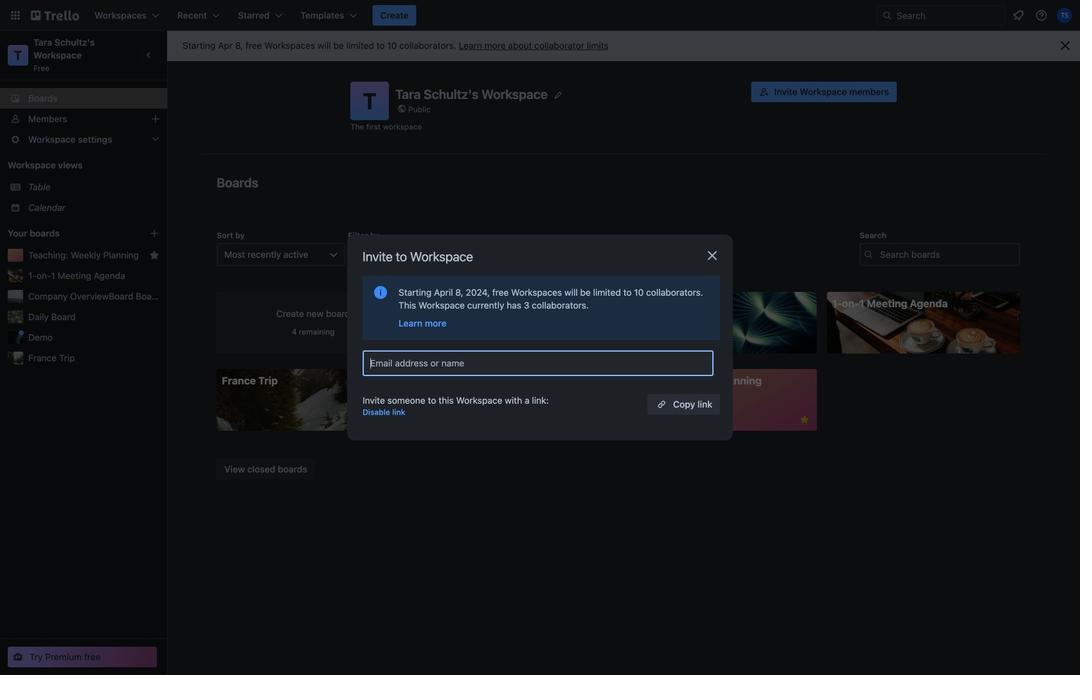 Task type: describe. For each thing, give the bounding box(es) containing it.
search image
[[883, 10, 893, 21]]

primary element
[[0, 0, 1081, 31]]

sm image
[[395, 338, 408, 351]]

Search boards text field
[[860, 243, 1021, 266]]

Email address or name text field
[[371, 354, 712, 373]]



Task type: vqa. For each thing, say whether or not it's contained in the screenshot.
Team to the top
no



Task type: locate. For each thing, give the bounding box(es) containing it.
Search field
[[878, 5, 1006, 26]]

0 notifications image
[[1011, 8, 1027, 23]]

open information menu image
[[1036, 9, 1049, 22]]

add board image
[[149, 228, 160, 239]]

tara schultz (taraschultz7) image
[[1058, 8, 1073, 23]]

workspace navigation collapse icon image
[[140, 46, 158, 64]]

your boards with 6 items element
[[8, 226, 130, 241]]

close image
[[705, 248, 721, 263]]

starred icon image
[[149, 250, 160, 261]]



